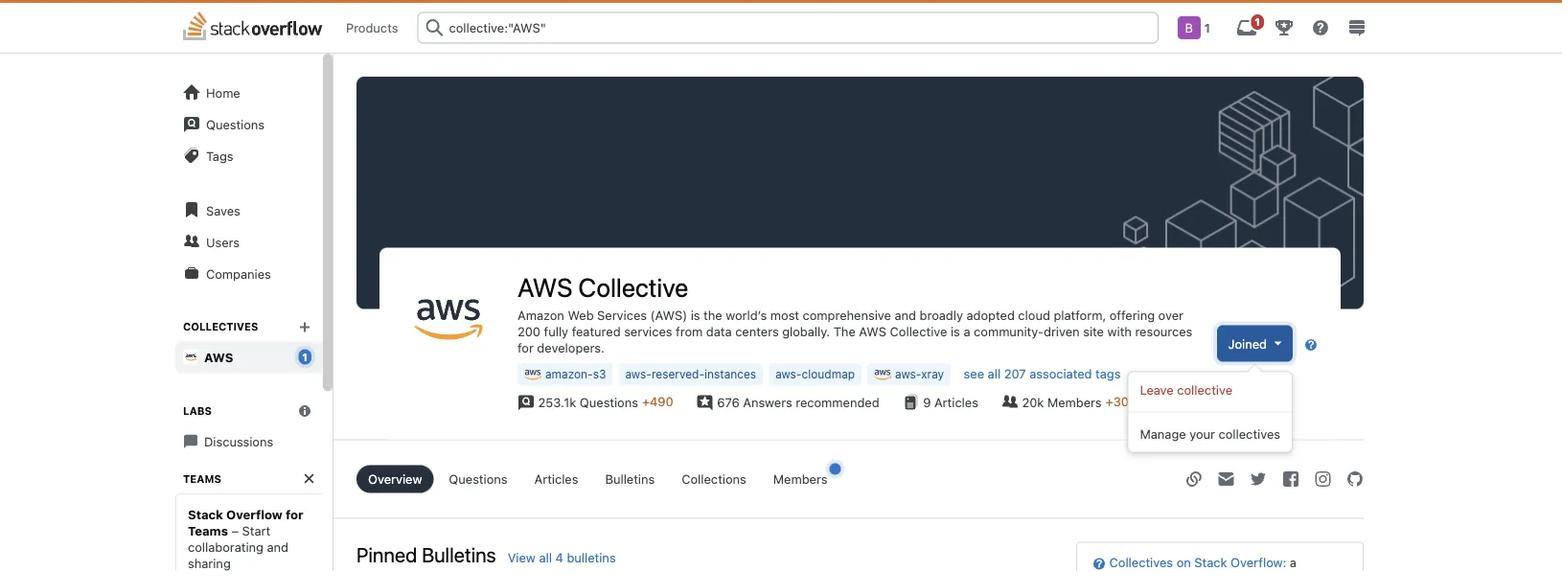 Task type: locate. For each thing, give the bounding box(es) containing it.
bob builder's user avatar image
[[1178, 16, 1201, 39]]

1 horizontal spatial collectives
[[1110, 555, 1173, 570]]

aws for aws
[[204, 350, 233, 365]]

overview link
[[357, 465, 434, 493]]

0 horizontal spatial members
[[773, 472, 828, 486]]

stack inside stack overflow for teams
[[188, 507, 223, 522]]

– start collaborating and shari
[[188, 524, 289, 571]]

3 aws- from the left
[[895, 368, 921, 381]]

0 horizontal spatial collective
[[578, 272, 689, 303]]

articles link right 9
[[935, 395, 979, 410]]

1 horizontal spatial stack
[[1195, 555, 1228, 570]]

tags
[[1096, 367, 1121, 381]]

adopted
[[967, 307, 1015, 322]]

on
[[1177, 555, 1191, 570]]

0 vertical spatial members link
[[1048, 395, 1102, 410]]

aws- up 9 articles
[[895, 368, 921, 381]]

recommended
[[796, 395, 880, 410]]

1 vertical spatial bulletins
[[422, 543, 496, 567]]

collectives button
[[183, 320, 323, 334]]

1 horizontal spatial for
[[518, 340, 534, 354]]

aws- inside 'link'
[[895, 368, 921, 381]]

and left broadly
[[895, 307, 916, 322]]

xray
[[921, 368, 944, 381]]

questions link right overview
[[438, 465, 519, 493]]

1 for 1st 1 link from right
[[1255, 16, 1261, 28]]

leave
[[1140, 383, 1174, 398]]

0 vertical spatial articles
[[935, 395, 979, 410]]

aws-cloudmap link
[[769, 363, 862, 386]]

aws- for reserved-
[[626, 368, 652, 381]]

members down 676 answers recommended
[[773, 472, 828, 486]]

aws-xray
[[895, 368, 944, 381]]

manage your collectives link
[[1129, 421, 1292, 448]]

1 menu bar
[[1167, 3, 1376, 53]]

questions link down home
[[175, 108, 323, 140]]

your
[[1190, 427, 1215, 442]]

0 vertical spatial for
[[518, 340, 534, 354]]

cloud
[[1018, 307, 1051, 322]]

overflow:
[[1231, 555, 1287, 570]]

members link down 676 answers recommended
[[762, 463, 841, 493]]

labs
[[183, 404, 212, 417]]

1 horizontal spatial articles link
[[935, 395, 979, 410]]

None search field
[[410, 12, 1167, 43]]

2 horizontal spatial aws-
[[895, 368, 921, 381]]

0 vertical spatial articles link
[[935, 395, 979, 410]]

all right 'see'
[[988, 367, 1001, 381]]

for
[[518, 340, 534, 354], [286, 507, 303, 522]]

aws-
[[626, 368, 652, 381], [776, 368, 802, 381], [895, 368, 921, 381]]

menu
[[1128, 367, 1293, 453], [1129, 376, 1292, 448]]

teams inside stack overflow for teams
[[188, 524, 228, 538]]

0 horizontal spatial articles
[[534, 472, 579, 486]]

0 horizontal spatial for
[[286, 507, 303, 522]]

members
[[1048, 395, 1102, 410], [773, 472, 828, 486]]

9
[[923, 395, 931, 410]]

0 horizontal spatial a
[[964, 324, 971, 338]]

stack right on
[[1195, 555, 1228, 570]]

1 horizontal spatial and
[[895, 307, 916, 322]]

aws- up +490
[[626, 368, 652, 381]]

collectives
[[1219, 427, 1281, 442]]

collective up the services
[[578, 272, 689, 303]]

and inside the aws collective amazon web services (aws) is the world's most comprehensive and broadly adopted cloud platform, offering over 200 fully featured services from data centers globally. the aws collective is a community-driven site with resources for  developers.
[[895, 307, 916, 322]]

web
[[568, 307, 594, 322]]

207
[[1004, 367, 1026, 381]]

is down broadly
[[951, 324, 960, 338]]

teams down discussions
[[183, 473, 221, 485]]

pinned bulletins
[[357, 543, 496, 567]]

articles
[[935, 395, 979, 410], [534, 472, 579, 486]]

centers
[[735, 324, 779, 338]]

view all 4 bulletins link
[[508, 550, 616, 566]]

tags
[[206, 149, 233, 163]]

0 vertical spatial bulletins
[[605, 472, 655, 486]]

0 vertical spatial questions link
[[175, 108, 323, 140]]

1 down collectives dropdown button
[[302, 351, 308, 363]]

answers recommended link
[[743, 395, 880, 410]]

0 horizontal spatial bulletins
[[422, 543, 496, 567]]

with
[[1108, 324, 1132, 338]]

amazon-
[[545, 368, 593, 381]]

home link
[[175, 77, 323, 108]]

253.1k questions
[[535, 395, 638, 410]]

1 vertical spatial and
[[267, 540, 289, 554]]

1 horizontal spatial a
[[1093, 555, 1340, 571]]

0 horizontal spatial questions
[[206, 117, 265, 131]]

0 horizontal spatial aws
[[204, 350, 233, 365]]

questions link
[[175, 108, 323, 140], [580, 395, 638, 410], [438, 465, 519, 493]]

2 vertical spatial aws
[[204, 350, 233, 365]]

manage
[[1140, 427, 1186, 442]]

collectives on stack overflow:
[[1106, 555, 1290, 570]]

articles link left bulletins link at the left of page
[[523, 465, 590, 493]]

products link
[[335, 14, 410, 42]]

1 right bob builder's user avatar
[[1205, 21, 1211, 35]]

1 horizontal spatial members
[[1048, 395, 1102, 410]]

cloudmap
[[802, 368, 855, 381]]

0 vertical spatial collectives
[[183, 321, 258, 333]]

questions
[[206, 117, 265, 131], [580, 395, 638, 410], [449, 472, 508, 486]]

most
[[771, 307, 800, 322]]

1 for first 1 link from left
[[1205, 21, 1211, 35]]

1 horizontal spatial is
[[951, 324, 960, 338]]

members down associated on the right bottom of page
[[1048, 395, 1102, 410]]

1 vertical spatial for
[[286, 507, 303, 522]]

1 vertical spatial questions link
[[580, 395, 638, 410]]

2 horizontal spatial 1
[[1255, 16, 1261, 28]]

1 vertical spatial collectives
[[1110, 555, 1173, 570]]

aws up the amazon
[[518, 272, 573, 303]]

1 aws- from the left
[[626, 368, 652, 381]]

1 horizontal spatial all
[[988, 367, 1001, 381]]

is
[[691, 307, 700, 322], [951, 324, 960, 338]]

1 horizontal spatial questions
[[449, 472, 508, 486]]

questions down home
[[206, 117, 265, 131]]

1 left the achievements icon
[[1255, 16, 1261, 28]]

0 horizontal spatial and
[[267, 540, 289, 554]]

aws- up 676 answers recommended
[[776, 368, 802, 381]]

1 horizontal spatial 1
[[1205, 21, 1211, 35]]

1 horizontal spatial questions link
[[438, 465, 519, 493]]

aws down collectives dropdown button
[[204, 350, 233, 365]]

see all 207 associated tags
[[964, 367, 1121, 381]]

all for see
[[988, 367, 1001, 381]]

members link
[[1048, 395, 1102, 410], [762, 463, 841, 493]]

questions down s3
[[580, 395, 638, 410]]

s3
[[593, 368, 606, 381]]

and down start
[[267, 540, 289, 554]]

start
[[242, 524, 271, 538]]

1 horizontal spatial aws-
[[776, 368, 802, 381]]

0 vertical spatial aws
[[518, 272, 573, 303]]

2 aws- from the left
[[776, 368, 802, 381]]

discussions
[[204, 434, 273, 448]]

collective down broadly
[[890, 324, 948, 338]]

articles right 9
[[935, 395, 979, 410]]

0 horizontal spatial stack
[[188, 507, 223, 522]]

2 horizontal spatial questions link
[[580, 395, 638, 410]]

1 vertical spatial all
[[539, 551, 552, 565]]

0 horizontal spatial aws-
[[626, 368, 652, 381]]

1 horizontal spatial articles
[[935, 395, 979, 410]]

teams up "collaborating"
[[188, 524, 228, 538]]

1 1 link from the left
[[1167, 3, 1228, 53]]

1 vertical spatial articles
[[534, 472, 579, 486]]

for inside the aws collective amazon web services (aws) is the world's most comprehensive and broadly adopted cloud platform, offering over 200 fully featured services from data centers globally. the aws collective is a community-driven site with resources for  developers.
[[518, 340, 534, 354]]

0 vertical spatial all
[[988, 367, 1001, 381]]

collectives for collectives on stack overflow:
[[1110, 555, 1173, 570]]

associated
[[1030, 367, 1092, 381]]

0 horizontal spatial collectives
[[183, 321, 258, 333]]

2 vertical spatial questions
[[449, 472, 508, 486]]

bulletins
[[605, 472, 655, 486], [422, 543, 496, 567]]

0 horizontal spatial all
[[539, 551, 552, 565]]

stack up "collaborating"
[[188, 507, 223, 522]]

20k
[[1022, 395, 1044, 410]]

1 vertical spatial teams
[[188, 524, 228, 538]]

for down 200
[[518, 340, 534, 354]]

collectives down companies
[[183, 321, 258, 333]]

1 vertical spatial collective
[[890, 324, 948, 338]]

2 vertical spatial questions link
[[438, 465, 519, 493]]

0 horizontal spatial questions link
[[175, 108, 323, 140]]

1 horizontal spatial collective
[[890, 324, 948, 338]]

view
[[508, 551, 536, 565]]

amazon-s3 link
[[518, 363, 613, 386]]

676 answers recommended
[[714, 395, 880, 410]]

broadly
[[920, 307, 963, 322]]

bulletins down +490
[[605, 472, 655, 486]]

200
[[518, 324, 541, 338]]

bulletins left view on the left of page
[[422, 543, 496, 567]]

2 horizontal spatial aws
[[859, 324, 887, 338]]

companies link
[[175, 258, 323, 290]]

the
[[834, 324, 856, 338]]

pinned
[[357, 543, 417, 567]]

questions link for bulletins link at the left of page
[[438, 465, 519, 493]]

0 vertical spatial is
[[691, 307, 700, 322]]

questions link down s3
[[580, 395, 638, 410]]

for down dismiss icon
[[286, 507, 303, 522]]

labs button
[[183, 404, 323, 418]]

0 vertical spatial a
[[964, 324, 971, 338]]

members link down associated on the right bottom of page
[[1048, 395, 1102, 410]]

0 horizontal spatial is
[[691, 307, 700, 322]]

aws right the the
[[859, 324, 887, 338]]

joined button
[[1218, 326, 1293, 362]]

1 link
[[1167, 3, 1228, 53], [1228, 3, 1266, 53]]

saves link
[[175, 195, 323, 226]]

0 vertical spatial collective
[[578, 272, 689, 303]]

all
[[988, 367, 1001, 381], [539, 551, 552, 565]]

collectives inside dropdown button
[[183, 321, 258, 333]]

2 horizontal spatial questions
[[580, 395, 638, 410]]

articles link
[[935, 395, 979, 410], [523, 465, 590, 493]]

aws- for xray
[[895, 368, 921, 381]]

1 horizontal spatial aws
[[518, 272, 573, 303]]

0 horizontal spatial articles link
[[523, 465, 590, 493]]

is up the 'from' on the bottom of page
[[691, 307, 700, 322]]

bulletins link
[[594, 465, 666, 493]]

users link
[[175, 226, 323, 258]]

1 vertical spatial is
[[951, 324, 960, 338]]

help center and other resources image
[[1312, 19, 1330, 36]]

for inside stack overflow for teams
[[286, 507, 303, 522]]

1 vertical spatial a
[[1093, 555, 1340, 571]]

0 vertical spatial and
[[895, 307, 916, 322]]

0 vertical spatial stack
[[188, 507, 223, 522]]

overview
[[368, 472, 422, 486]]

0 horizontal spatial members link
[[762, 463, 841, 493]]

collectives left on
[[1110, 555, 1173, 570]]

leave collective button
[[1129, 376, 1292, 404]]

0 vertical spatial questions
[[206, 117, 265, 131]]

all left 4
[[539, 551, 552, 565]]

1 horizontal spatial bulletins
[[605, 472, 655, 486]]

articles left bulletins link at the left of page
[[534, 472, 579, 486]]

site switcher image
[[1349, 19, 1366, 36]]

teams
[[183, 473, 221, 485], [188, 524, 228, 538]]

aws-reserved-instances link
[[619, 363, 763, 386]]

questions right overview
[[449, 472, 508, 486]]



Task type: vqa. For each thing, say whether or not it's contained in the screenshot.
topmost is
yes



Task type: describe. For each thing, give the bounding box(es) containing it.
questions link for 'saves' link at top
[[175, 108, 323, 140]]

collections
[[682, 472, 747, 486]]

manage your collectives
[[1140, 427, 1281, 442]]

–
[[232, 524, 239, 538]]

featured
[[572, 324, 621, 338]]

bulletins
[[567, 551, 616, 565]]

tags link
[[175, 140, 323, 172]]

view all 4 bulletins
[[508, 551, 616, 565]]

over
[[1159, 307, 1184, 322]]

aws-reserved-instances
[[626, 368, 756, 381]]

stack overflow for teams
[[188, 507, 303, 538]]

data
[[706, 324, 732, 338]]

and inside the – start collaborating and shari
[[267, 540, 289, 554]]

offering
[[1110, 307, 1155, 322]]

driven
[[1044, 324, 1080, 338]]

9 articles
[[920, 395, 979, 410]]

discussions link
[[175, 425, 323, 457]]

developers.
[[537, 340, 605, 354]]

the
[[704, 307, 723, 322]]

+301
[[1106, 394, 1135, 409]]

Search text field
[[417, 12, 1159, 43]]

2 1 link from the left
[[1228, 3, 1266, 53]]

comprehensive
[[803, 307, 891, 322]]

0 vertical spatial teams
[[183, 473, 221, 485]]

253.1k
[[538, 395, 576, 410]]

(aws)
[[651, 307, 687, 322]]

0 vertical spatial members
[[1048, 395, 1102, 410]]

reserved-
[[652, 368, 705, 381]]

+490
[[642, 394, 674, 409]]

collaborating
[[188, 540, 264, 554]]

companies
[[206, 266, 271, 281]]

joined
[[1229, 336, 1267, 351]]

1 horizontal spatial members link
[[1048, 395, 1102, 410]]

20k members
[[1019, 395, 1102, 410]]

from
[[676, 324, 703, 338]]

community-
[[974, 324, 1044, 338]]

products
[[346, 21, 398, 35]]

aws for aws collective amazon web services (aws) is the world's most comprehensive and broadly adopted cloud platform, offering over 200 fully featured services from data centers globally. the aws collective is a community-driven site with resources for  developers.
[[518, 272, 573, 303]]

home
[[206, 85, 240, 100]]

saves
[[206, 203, 240, 218]]

1 vertical spatial articles link
[[523, 465, 590, 493]]

see
[[964, 367, 985, 381]]

676
[[717, 395, 740, 410]]

4
[[556, 551, 564, 565]]

instances
[[705, 368, 756, 381]]

0 horizontal spatial 1
[[302, 351, 308, 363]]

collectives for collectives
[[183, 321, 258, 333]]

fully
[[544, 324, 569, 338]]

leave collective
[[1140, 383, 1233, 398]]

1 vertical spatial aws
[[859, 324, 887, 338]]

services
[[624, 324, 673, 338]]

answers
[[743, 395, 792, 410]]

1 vertical spatial members link
[[762, 463, 841, 493]]

aws-cloudmap
[[776, 368, 855, 381]]

collective
[[1177, 383, 1233, 398]]

1 vertical spatial questions
[[580, 395, 638, 410]]

overflow
[[226, 507, 283, 522]]

amazon
[[518, 307, 565, 322]]

bulletins inside bulletins link
[[605, 472, 655, 486]]

all for view
[[539, 551, 552, 565]]

collectives on stack overflow: link
[[1093, 555, 1290, 571]]

dismiss image
[[302, 472, 316, 485]]

aws collective amazon web services (aws) is the world's most comprehensive and broadly adopted cloud platform, offering over 200 fully featured services from data centers globally. the aws collective is a community-driven site with resources for  developers.
[[518, 272, 1193, 354]]

collections link
[[670, 465, 758, 493]]

services
[[597, 307, 647, 322]]

aws-xray link
[[868, 363, 951, 386]]

a inside the aws collective amazon web services (aws) is the world's most comprehensive and broadly adopted cloud platform, offering over 200 fully featured services from data centers globally. the aws collective is a community-driven site with resources for  developers.
[[964, 324, 971, 338]]

1 vertical spatial members
[[773, 472, 828, 486]]

achievements image
[[1276, 19, 1293, 36]]

resources
[[1135, 324, 1193, 338]]

site
[[1083, 324, 1104, 338]]

users
[[206, 235, 240, 249]]

see all 207 associated tags link
[[964, 367, 1121, 381]]

1 vertical spatial stack
[[1195, 555, 1228, 570]]

aws- for cloudmap
[[776, 368, 802, 381]]

globally.
[[782, 324, 830, 338]]

world's
[[726, 307, 767, 322]]



